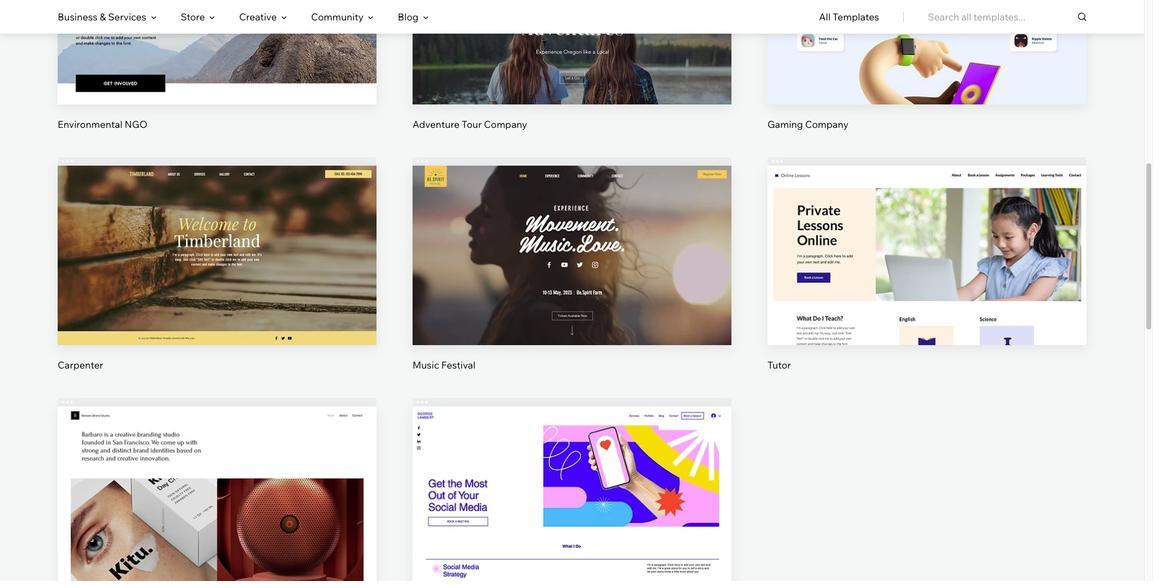 Task type: vqa. For each thing, say whether or not it's contained in the screenshot.
the Get Started link
no



Task type: locate. For each thing, give the bounding box(es) containing it.
adventure
[[413, 119, 460, 131]]

environmental ngo
[[58, 119, 147, 131]]

tutor
[[768, 359, 791, 371]]

0 horizontal spatial company
[[484, 119, 527, 131]]

view
[[206, 32, 228, 44], [561, 32, 583, 44], [916, 32, 938, 44], [206, 272, 228, 285], [561, 272, 583, 285], [916, 272, 938, 285], [206, 513, 228, 525], [561, 513, 583, 525]]

2 company from the left
[[805, 119, 848, 131]]

view inside the carpenter group
[[206, 272, 228, 285]]

edit button inside the carpenter group
[[189, 223, 246, 252]]

view inside tutor group
[[916, 272, 938, 285]]

view inside gaming company group
[[916, 32, 938, 44]]

view button inside the carpenter group
[[189, 264, 246, 293]]

edit button inside the music festival group
[[544, 223, 601, 252]]

edit
[[208, 232, 226, 244], [563, 232, 581, 244], [918, 232, 936, 244], [208, 472, 226, 484], [563, 472, 581, 484]]

1 company from the left
[[484, 119, 527, 131]]

view button inside the adventure tour company group
[[544, 23, 601, 52]]

most popular website templates - adventure tour company image
[[413, 0, 731, 105]]

adventure tour company
[[413, 119, 527, 131]]

all templates
[[819, 11, 879, 23]]

company right the gaming
[[805, 119, 848, 131]]

gaming
[[768, 119, 803, 131]]

store
[[181, 11, 205, 23]]

carpenter group
[[58, 158, 377, 372]]

gaming company
[[768, 119, 848, 131]]

gaming company group
[[768, 0, 1086, 131]]

most popular website templates - gaming company image
[[768, 0, 1086, 105]]

carpenter
[[58, 359, 103, 371]]

None search field
[[928, 0, 1086, 34]]

blog
[[398, 11, 418, 23]]

tutor group
[[768, 158, 1086, 372]]

edit inside the carpenter group
[[208, 232, 226, 244]]

music festival group
[[413, 158, 731, 372]]

tour
[[462, 119, 482, 131]]

edit inside the music festival group
[[563, 232, 581, 244]]

community
[[311, 11, 364, 23]]

company right tour on the left
[[484, 119, 527, 131]]

edit inside tutor group
[[918, 232, 936, 244]]

creative
[[239, 11, 277, 23]]

all
[[819, 11, 831, 23]]

view button inside gaming company group
[[898, 23, 956, 52]]

most popular website templates - environmental ngo image
[[58, 0, 377, 105]]

view inside the music festival group
[[561, 272, 583, 285]]

all templates link
[[819, 1, 879, 33]]

edit button inside tutor group
[[898, 223, 956, 252]]

view inside the adventure tour company group
[[561, 32, 583, 44]]

business & services
[[58, 11, 146, 23]]

edit for tutor
[[918, 232, 936, 244]]

view button
[[189, 23, 246, 52], [544, 23, 601, 52], [898, 23, 956, 52], [189, 264, 246, 293], [544, 264, 601, 293], [898, 264, 956, 293], [189, 505, 246, 534], [544, 505, 601, 534]]

business
[[58, 11, 98, 23]]

view inside environmental ngo group
[[206, 32, 228, 44]]

company
[[484, 119, 527, 131], [805, 119, 848, 131]]

edit button
[[189, 223, 246, 252], [544, 223, 601, 252], [898, 223, 956, 252], [189, 464, 246, 493], [544, 464, 601, 493]]

1 horizontal spatial company
[[805, 119, 848, 131]]



Task type: describe. For each thing, give the bounding box(es) containing it.
festival
[[441, 359, 476, 371]]

categories. use the left and right arrow keys to navigate the menu element
[[0, 0, 1144, 34]]

music
[[413, 359, 439, 371]]

environmental ngo group
[[58, 0, 377, 131]]

edit for carpenter
[[208, 232, 226, 244]]

music festival
[[413, 359, 476, 371]]

company inside group
[[484, 119, 527, 131]]

most popular website templates - social media consultant image
[[413, 407, 731, 581]]

view button inside the music festival group
[[544, 264, 601, 293]]

&
[[100, 11, 106, 23]]

most popular website templates - carpenter image
[[58, 166, 377, 345]]

most popular website templates - tutor image
[[768, 166, 1086, 345]]

edit button for carpenter
[[189, 223, 246, 252]]

view button inside tutor group
[[898, 264, 956, 293]]

most popular website templates - design studio image
[[58, 407, 377, 581]]

categories by subject element
[[58, 1, 429, 33]]

templates
[[833, 11, 879, 23]]

edit button for music festival
[[544, 223, 601, 252]]

edit for music festival
[[563, 232, 581, 244]]

ngo
[[125, 119, 147, 131]]

Search search field
[[928, 0, 1086, 34]]

view button inside environmental ngo group
[[189, 23, 246, 52]]

most popular website templates - music festival image
[[413, 166, 731, 345]]

adventure tour company group
[[413, 0, 731, 131]]

company inside group
[[805, 119, 848, 131]]

environmental
[[58, 119, 122, 131]]

edit button for tutor
[[898, 223, 956, 252]]

services
[[108, 11, 146, 23]]



